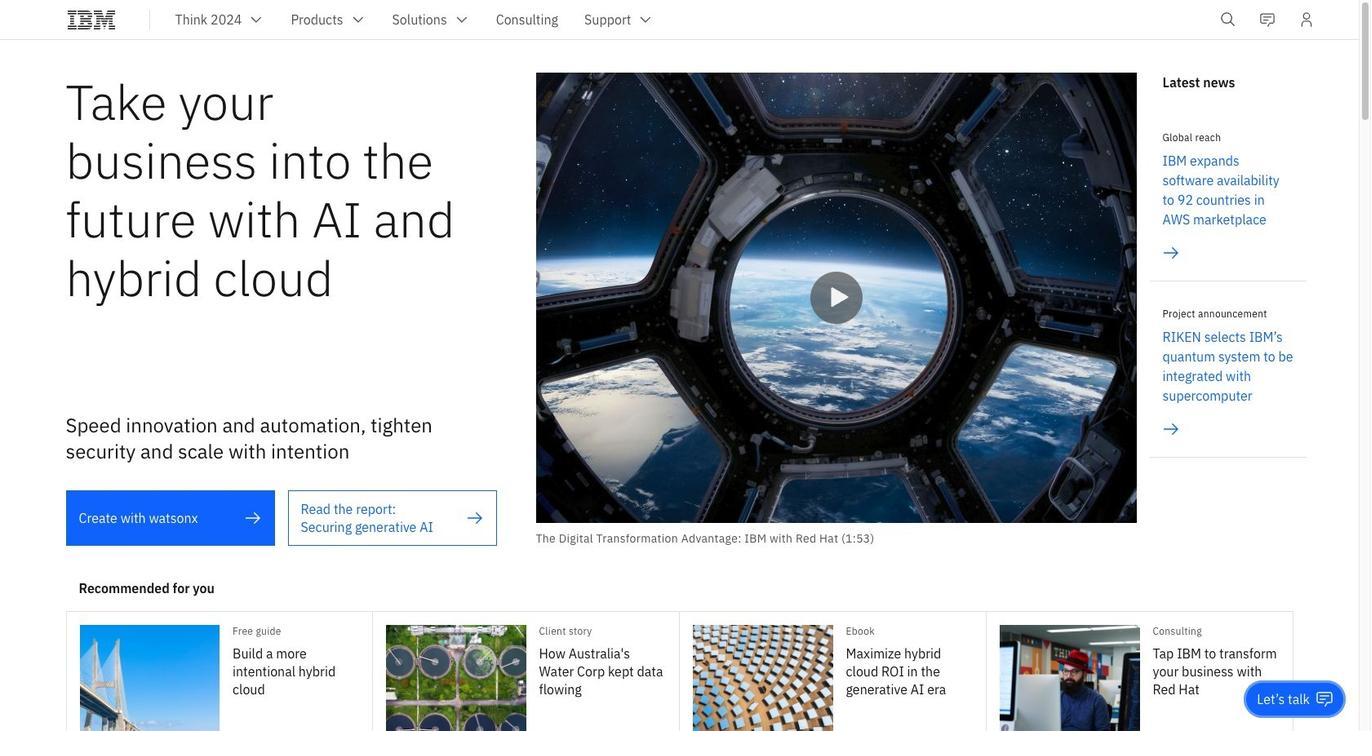 Task type: describe. For each thing, give the bounding box(es) containing it.
let's talk element
[[1257, 691, 1310, 708]]



